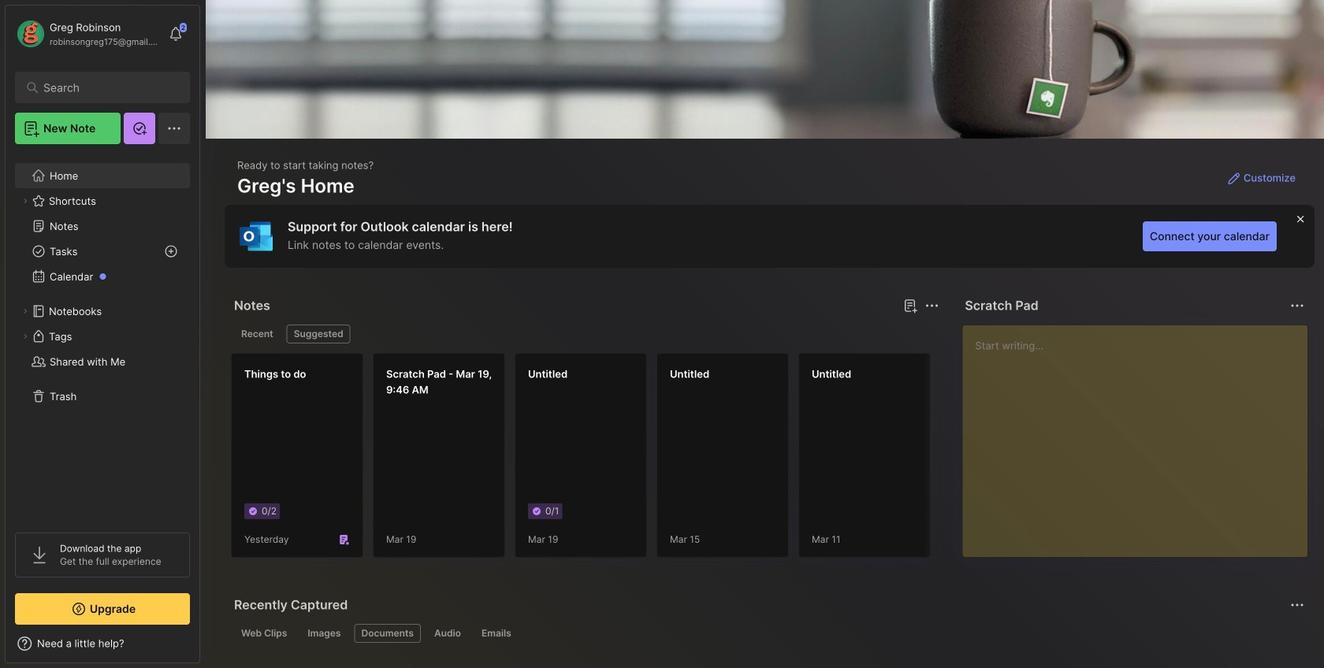 Task type: locate. For each thing, give the bounding box(es) containing it.
tab
[[234, 325, 280, 344], [287, 325, 351, 344], [234, 624, 294, 643], [301, 624, 348, 643], [354, 624, 421, 643], [427, 624, 468, 643], [475, 624, 519, 643]]

Account field
[[15, 18, 161, 50]]

None search field
[[43, 78, 169, 97]]

row group
[[231, 353, 1325, 568]]

1 more actions image from the top
[[1288, 296, 1307, 315]]

1 vertical spatial tab list
[[234, 624, 1302, 643]]

tab list
[[234, 325, 937, 344], [234, 624, 1302, 643]]

more actions image
[[1288, 296, 1307, 315], [1288, 596, 1307, 615]]

0 vertical spatial tab list
[[234, 325, 937, 344]]

Start writing… text field
[[976, 326, 1307, 545]]

main element
[[0, 0, 205, 669]]

More actions field
[[921, 295, 943, 317], [1287, 295, 1309, 317], [1287, 594, 1309, 617]]

none search field inside main element
[[43, 78, 169, 97]]

tree
[[6, 154, 199, 519]]

click to collapse image
[[199, 639, 211, 658]]

0 vertical spatial more actions image
[[1288, 296, 1307, 315]]

1 vertical spatial more actions image
[[1288, 596, 1307, 615]]



Task type: describe. For each thing, give the bounding box(es) containing it.
Search text field
[[43, 80, 169, 95]]

2 tab list from the top
[[234, 624, 1302, 643]]

more actions image
[[923, 296, 942, 315]]

2 more actions image from the top
[[1288, 596, 1307, 615]]

tree inside main element
[[6, 154, 199, 519]]

1 tab list from the top
[[234, 325, 937, 344]]

expand notebooks image
[[20, 307, 30, 316]]

expand tags image
[[20, 332, 30, 341]]

WHAT'S NEW field
[[6, 632, 199, 657]]



Task type: vqa. For each thing, say whether or not it's contained in the screenshot.
anytime.
no



